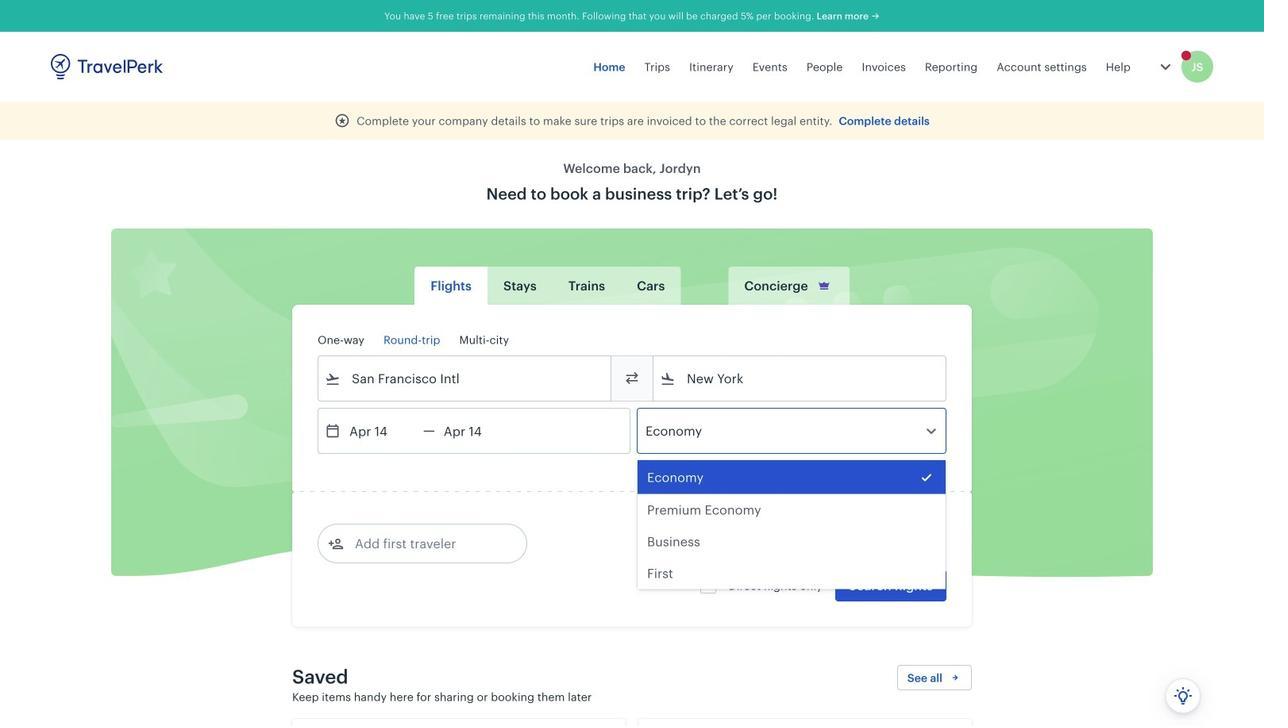 Task type: locate. For each thing, give the bounding box(es) containing it.
Depart text field
[[341, 409, 423, 453]]



Task type: describe. For each thing, give the bounding box(es) containing it.
Add first traveler search field
[[344, 531, 509, 557]]

To search field
[[676, 366, 925, 392]]

From search field
[[341, 366, 590, 392]]

Return text field
[[435, 409, 518, 453]]



